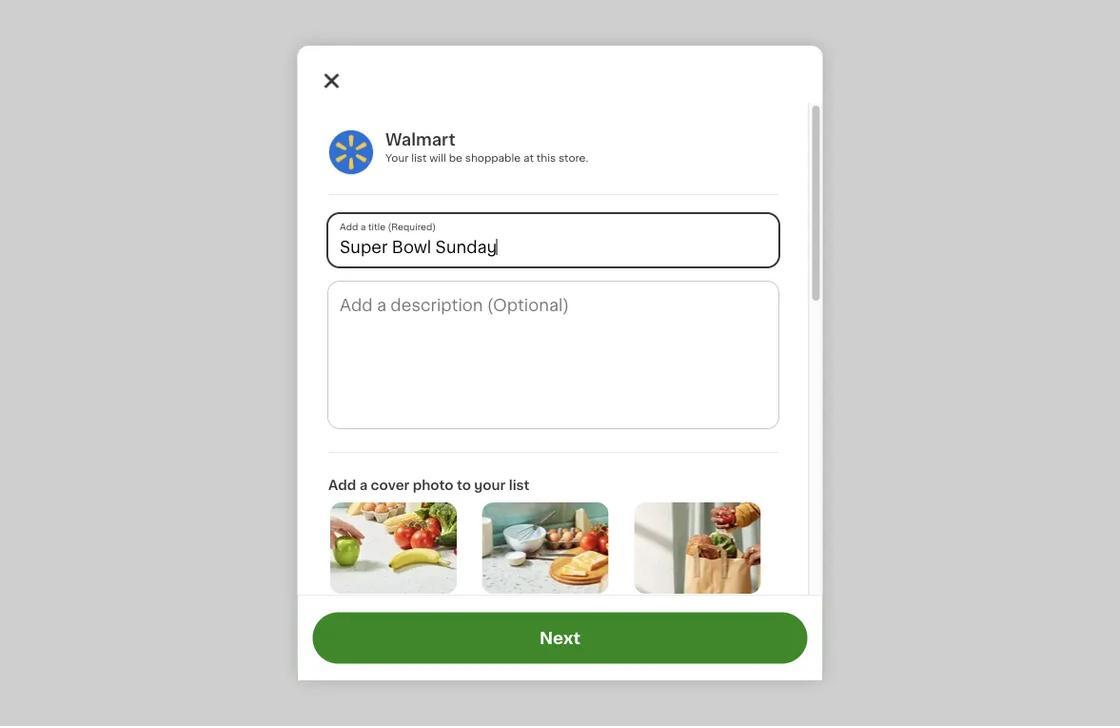 Task type: locate. For each thing, give the bounding box(es) containing it.
None text field
[[328, 282, 778, 429]]

add
[[328, 479, 356, 492]]

0 horizontal spatial list
[[411, 153, 427, 163]]

to
[[457, 479, 471, 492]]

list right your
[[509, 479, 529, 492]]

list
[[411, 153, 427, 163], [509, 479, 529, 492]]

Add a title (Required) text field
[[328, 214, 778, 267]]

next
[[540, 630, 581, 647]]

add a cover photo to your list
[[328, 479, 529, 492]]

be
[[449, 153, 462, 163]]

1 vertical spatial list
[[509, 479, 529, 492]]

a keyboard, mouse, notebook, cup of pencils, wire cable. image
[[330, 606, 457, 697]]

list down walmart
[[411, 153, 427, 163]]

0 vertical spatial list
[[411, 153, 427, 163]]

cover
[[371, 479, 409, 492]]

a tabletop of makeup, skincare, and beauty products. image
[[482, 606, 609, 697]]

a
[[359, 479, 367, 492]]

list inside walmart your list will be shoppable at this store.
[[411, 153, 427, 163]]

list_add_items dialog
[[298, 46, 823, 727]]

1 horizontal spatial list
[[509, 479, 529, 492]]



Task type: describe. For each thing, give the bounding box(es) containing it.
your
[[385, 153, 408, 163]]

a table with people sitting around it with a bowl of potato chips, doritos, and cheetos. image
[[634, 606, 761, 697]]

shoppable
[[465, 153, 521, 163]]

none text field inside list_add_items dialog
[[328, 282, 778, 429]]

a small bottle of milk, a bowl and a whisk, a carton of 6 eggs, a bunch of tomatoes on the vine, sliced cheese, a head of lettuce, and a loaf of bread. image
[[482, 503, 609, 594]]

will
[[429, 153, 446, 163]]

at
[[523, 153, 534, 163]]

walmart logo image
[[328, 130, 374, 175]]

a person holding a tomato and a grocery bag with a baguette and vegetables. image
[[634, 503, 761, 594]]

next button
[[313, 613, 808, 664]]

store.
[[558, 153, 588, 163]]

walmart
[[385, 132, 455, 148]]

a person touching an apple, a banana, a bunch of tomatoes, and an assortment of other vegetables on a counter. image
[[330, 503, 457, 594]]

your
[[474, 479, 505, 492]]

photo
[[413, 479, 453, 492]]

walmart your list will be shoppable at this store.
[[385, 132, 588, 163]]

this
[[536, 153, 556, 163]]



Task type: vqa. For each thing, say whether or not it's contained in the screenshot.
bottommost Oyster
no



